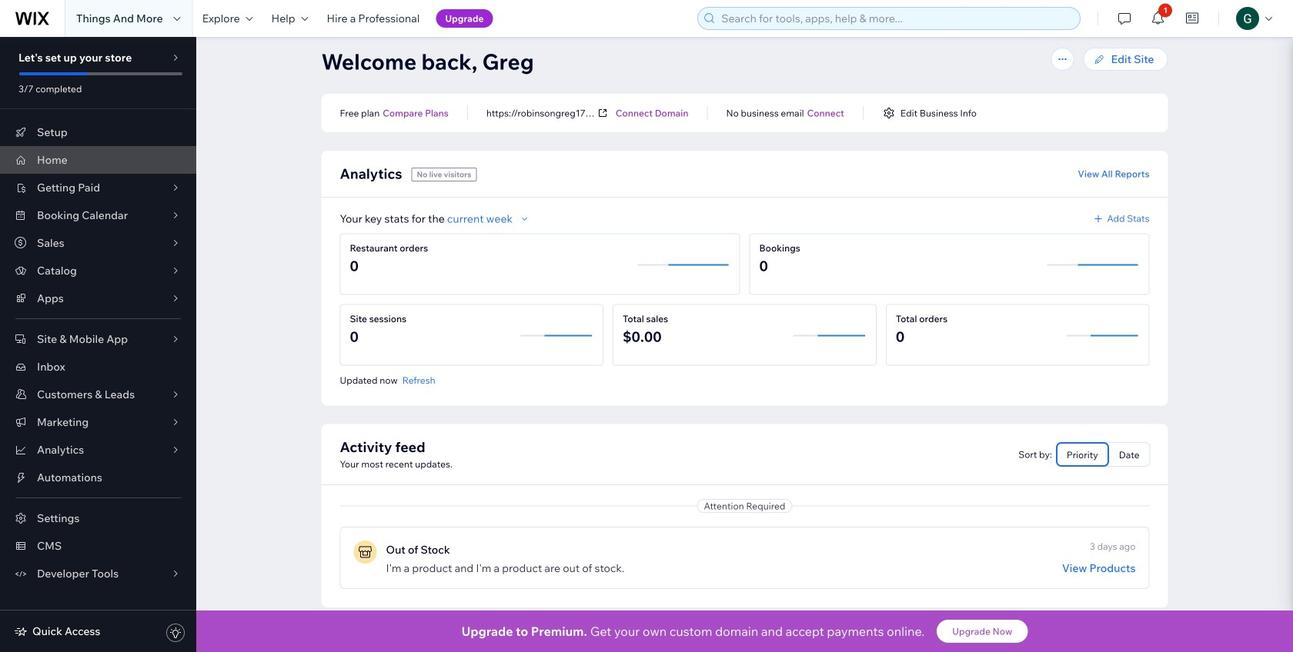 Task type: describe. For each thing, give the bounding box(es) containing it.
Search for tools, apps, help & more... field
[[717, 8, 1076, 29]]



Task type: locate. For each thing, give the bounding box(es) containing it.
sidebar element
[[0, 37, 196, 653]]



Task type: vqa. For each thing, say whether or not it's contained in the screenshot.
Search for tools, apps, help & more... "field"
yes



